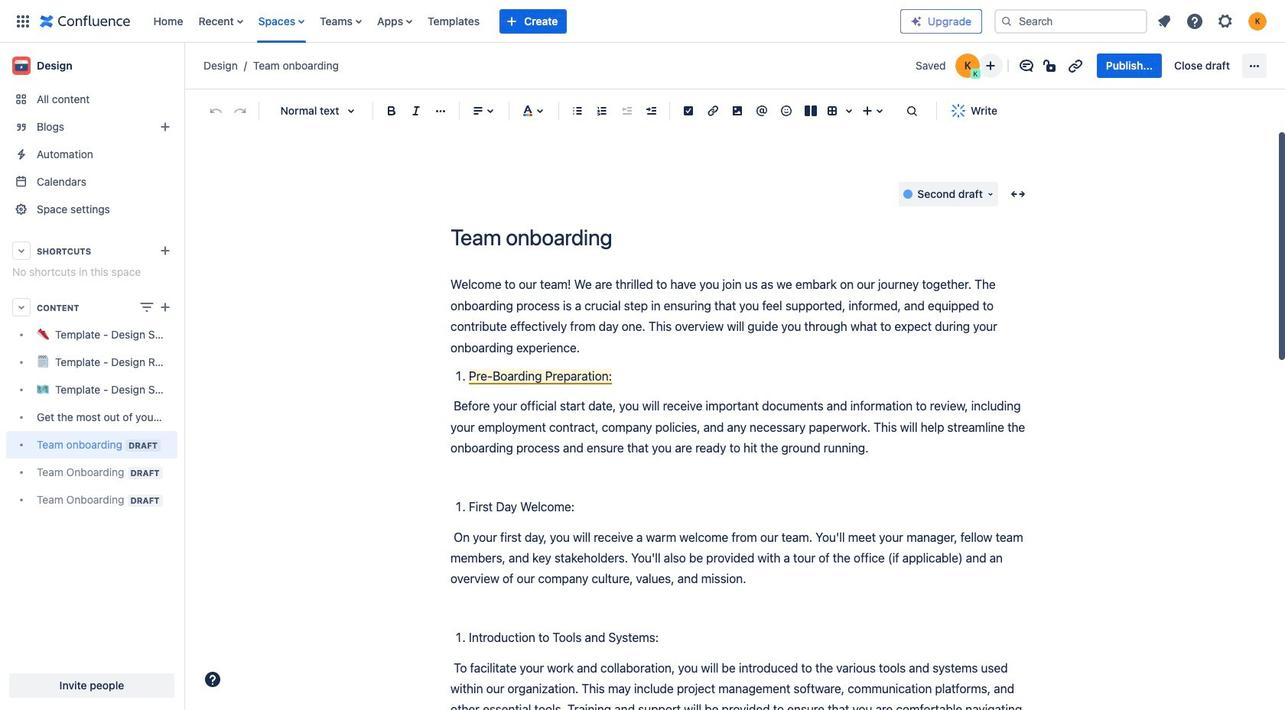 Task type: describe. For each thing, give the bounding box(es) containing it.
more formatting image
[[431, 102, 450, 120]]

bold ⌘b image
[[382, 102, 401, 120]]

premium image
[[910, 15, 922, 27]]

Give this page a title text field
[[451, 225, 1032, 250]]

create a blog image
[[156, 118, 174, 136]]

indent tab image
[[642, 102, 660, 120]]

numbered list ⌘⇧7 image
[[593, 102, 611, 120]]

emoji : image
[[777, 102, 795, 120]]

copy link image
[[1066, 57, 1084, 75]]

settings icon image
[[1216, 12, 1235, 30]]

italic ⌘i image
[[407, 102, 425, 120]]

find and replace image
[[903, 102, 921, 120]]

table ⇧⌥t image
[[823, 102, 841, 120]]

space element
[[0, 43, 184, 711]]

appswitcher icon image
[[14, 12, 32, 30]]

table size image
[[840, 102, 858, 120]]

comment icon image
[[1017, 57, 1035, 75]]

link ⌘k image
[[704, 102, 722, 120]]

list for 'appswitcher icon'
[[146, 0, 900, 42]]

Search field
[[994, 9, 1147, 33]]

Main content area, start typing to enter text. text field
[[451, 275, 1032, 711]]

more image
[[1245, 57, 1264, 75]]

list formating group
[[565, 99, 663, 123]]

add shortcut image
[[156, 242, 174, 260]]

make page full-width image
[[1009, 185, 1027, 204]]



Task type: locate. For each thing, give the bounding box(es) containing it.
confluence image
[[40, 12, 130, 30], [40, 12, 130, 30]]

list
[[146, 0, 900, 42], [1150, 7, 1276, 35]]

text formatting group
[[379, 99, 453, 123]]

invite to edit image
[[981, 57, 1000, 75]]

banner
[[0, 0, 1285, 43]]

mention @ image
[[753, 102, 771, 120]]

tree
[[6, 321, 177, 514]]

0 horizontal spatial list
[[146, 0, 900, 42]]

1 horizontal spatial list
[[1150, 7, 1276, 35]]

search image
[[1000, 15, 1013, 27]]

group
[[1097, 54, 1239, 78]]

change view image
[[138, 298, 156, 317]]

tree inside space element
[[6, 321, 177, 514]]

notification icon image
[[1155, 12, 1173, 30]]

bullet list ⌘⇧8 image
[[568, 102, 587, 120]]

None search field
[[994, 9, 1147, 33]]

collapse sidebar image
[[167, 50, 200, 81]]

help icon image
[[1186, 12, 1204, 30]]

global element
[[9, 0, 900, 42]]

your profile and preferences image
[[1248, 12, 1267, 30]]

action item [] image
[[679, 102, 698, 120]]

align left image
[[469, 102, 487, 120]]

list for premium icon
[[1150, 7, 1276, 35]]

no restrictions image
[[1042, 57, 1060, 75]]

add image, video, or file image
[[728, 102, 747, 120]]

layouts image
[[802, 102, 820, 120]]

create image
[[156, 298, 174, 317]]



Task type: vqa. For each thing, say whether or not it's contained in the screenshot.
Global element
yes



